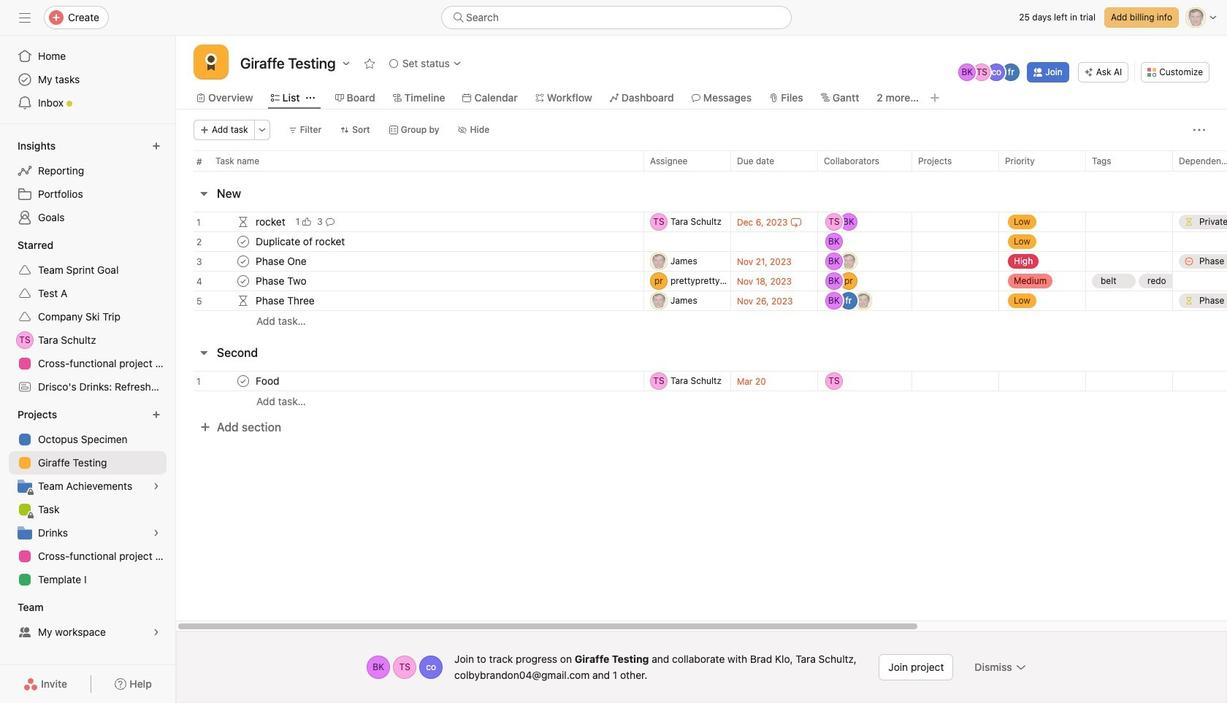 Task type: locate. For each thing, give the bounding box(es) containing it.
collapse task list for this group image
[[198, 188, 210, 199], [198, 347, 210, 359]]

task name text field for mark complete icon in the "phase one" cell
[[253, 254, 311, 269]]

Task name text field
[[253, 254, 311, 269], [253, 274, 311, 289], [253, 294, 319, 308], [253, 374, 284, 389]]

1 collapse task list for this group image from the top
[[198, 188, 210, 199]]

hide sidebar image
[[19, 12, 31, 23]]

1 vertical spatial task name text field
[[253, 235, 350, 249]]

task name text field for mark complete icon in the phase two cell
[[253, 274, 311, 289]]

mark complete image inside phase two cell
[[235, 273, 252, 290]]

1 vertical spatial mark complete image
[[235, 253, 252, 270]]

projects element
[[0, 402, 175, 595]]

1 mark complete checkbox from the top
[[235, 233, 252, 251]]

mark complete checkbox for phase two cell on the top
[[235, 273, 252, 290]]

task name text field inside phase two cell
[[253, 274, 311, 289]]

task name text field inside "phase one" cell
[[253, 254, 311, 269]]

linked projects for duplicate of rocket cell
[[912, 232, 1000, 252]]

1 task name text field from the top
[[253, 215, 290, 229]]

phase two cell
[[176, 271, 644, 292]]

4 task name text field from the top
[[253, 374, 284, 389]]

phase one cell
[[176, 251, 644, 272]]

Mark complete checkbox
[[235, 253, 252, 270], [235, 273, 252, 290]]

0 horizontal spatial more actions image
[[1016, 662, 1027, 674]]

Mark complete checkbox
[[235, 233, 252, 251], [235, 373, 252, 390]]

row
[[176, 151, 1228, 178], [194, 170, 1228, 172], [176, 208, 1228, 237], [176, 227, 1228, 256], [176, 247, 1228, 276], [176, 267, 1228, 296], [176, 286, 1228, 316], [176, 311, 1228, 331], [176, 367, 1228, 396], [176, 391, 1228, 411]]

2 vertical spatial mark complete image
[[235, 273, 252, 290]]

0 vertical spatial more actions image
[[1194, 124, 1206, 136]]

dependencies image
[[235, 292, 252, 310]]

0 vertical spatial mark complete image
[[235, 233, 252, 251]]

mark complete image
[[235, 233, 252, 251], [235, 253, 252, 270], [235, 273, 252, 290]]

mark complete checkbox for duplicate of rocket cell
[[235, 233, 252, 251]]

mark complete checkbox for "phase one" cell
[[235, 253, 252, 270]]

2 task name text field from the top
[[253, 274, 311, 289]]

1 like. click to like this task image
[[303, 218, 311, 227]]

mark complete image inside "phase one" cell
[[235, 253, 252, 270]]

0 vertical spatial collapse task list for this group image
[[198, 188, 210, 199]]

see details, drinks image
[[152, 529, 161, 538]]

collapse task list for this group image for "header new" tree grid
[[198, 188, 210, 199]]

1 vertical spatial mark complete checkbox
[[235, 273, 252, 290]]

mark complete checkbox inside phase two cell
[[235, 273, 252, 290]]

phase three cell
[[176, 291, 644, 311]]

0 vertical spatial task name text field
[[253, 215, 290, 229]]

0 vertical spatial mark complete checkbox
[[235, 233, 252, 251]]

2 mark complete image from the top
[[235, 253, 252, 270]]

linked projects for rocket cell
[[912, 212, 1000, 232]]

mark complete image inside duplicate of rocket cell
[[235, 233, 252, 251]]

task name text field inside duplicate of rocket cell
[[253, 235, 350, 249]]

0 vertical spatial mark complete checkbox
[[235, 253, 252, 270]]

header second tree grid
[[176, 367, 1228, 411]]

add to starred image
[[364, 58, 375, 69]]

more actions image
[[1194, 124, 1206, 136], [1016, 662, 1027, 674]]

list box
[[441, 6, 792, 29]]

1 task name text field from the top
[[253, 254, 311, 269]]

task name text field inside food cell
[[253, 374, 284, 389]]

2 collapse task list for this group image from the top
[[198, 347, 210, 359]]

Task name text field
[[253, 215, 290, 229], [253, 235, 350, 249]]

2 mark complete checkbox from the top
[[235, 273, 252, 290]]

task name text field right dependencies icon at the left top
[[253, 215, 290, 229]]

1 mark complete image from the top
[[235, 233, 252, 251]]

1 vertical spatial collapse task list for this group image
[[198, 347, 210, 359]]

mark complete image for duplicate of rocket cell
[[235, 233, 252, 251]]

task name text field inside 'rocket' cell
[[253, 215, 290, 229]]

1 vertical spatial more actions image
[[1016, 662, 1027, 674]]

1 vertical spatial mark complete checkbox
[[235, 373, 252, 390]]

3 comments image
[[326, 218, 335, 227]]

mark complete image for phase two cell on the top
[[235, 273, 252, 290]]

3 task name text field from the top
[[253, 294, 319, 308]]

collapse task list for this group image for header second "tree grid"
[[198, 347, 210, 359]]

task name text field down 1 like. click to like this task icon
[[253, 235, 350, 249]]

mark complete image for "phase one" cell
[[235, 253, 252, 270]]

insights element
[[0, 133, 175, 232]]

task name text field for 'rocket' cell
[[253, 215, 290, 229]]

2 task name text field from the top
[[253, 235, 350, 249]]

mark complete checkbox inside food cell
[[235, 373, 252, 390]]

tags for phase three cell
[[1086, 291, 1174, 311]]

mark complete checkbox inside duplicate of rocket cell
[[235, 233, 252, 251]]

3 mark complete image from the top
[[235, 273, 252, 290]]

mark complete checkbox inside "phase one" cell
[[235, 253, 252, 270]]

food cell
[[176, 371, 644, 392]]

task name text field for duplicate of rocket cell
[[253, 235, 350, 249]]

2 mark complete checkbox from the top
[[235, 373, 252, 390]]

1 mark complete checkbox from the top
[[235, 253, 252, 270]]



Task type: describe. For each thing, give the bounding box(es) containing it.
new project or portfolio image
[[152, 411, 161, 419]]

new insights image
[[152, 142, 161, 151]]

duplicate of rocket cell
[[176, 232, 644, 252]]

ribbon image
[[202, 53, 220, 71]]

you've reached the maximum number of tabs. remove a tab to add a new one. image
[[930, 92, 941, 104]]

more actions image
[[258, 126, 266, 134]]

teams element
[[0, 595, 175, 647]]

1 horizontal spatial more actions image
[[1194, 124, 1206, 136]]

task name text field for mark complete image at the bottom left of the page
[[253, 374, 284, 389]]

tab actions image
[[306, 94, 315, 102]]

rocket cell
[[176, 212, 644, 232]]

starred element
[[0, 232, 175, 402]]

see details, team achievements image
[[152, 482, 161, 491]]

mark complete image
[[235, 373, 252, 390]]

tags for rocket cell
[[1086, 212, 1174, 232]]

tags for duplicate of rocket cell
[[1086, 232, 1174, 252]]

see details, my workspace image
[[152, 628, 161, 637]]

dependencies image
[[235, 213, 252, 231]]

header new tree grid
[[176, 208, 1228, 331]]

task name text field inside phase three cell
[[253, 294, 319, 308]]

linked projects for phase three cell
[[912, 291, 1000, 311]]

global element
[[0, 36, 175, 123]]

mark complete checkbox for food cell
[[235, 373, 252, 390]]



Task type: vqa. For each thing, say whether or not it's contained in the screenshot.
Task name text field in the Duplicate of rocket cell
yes



